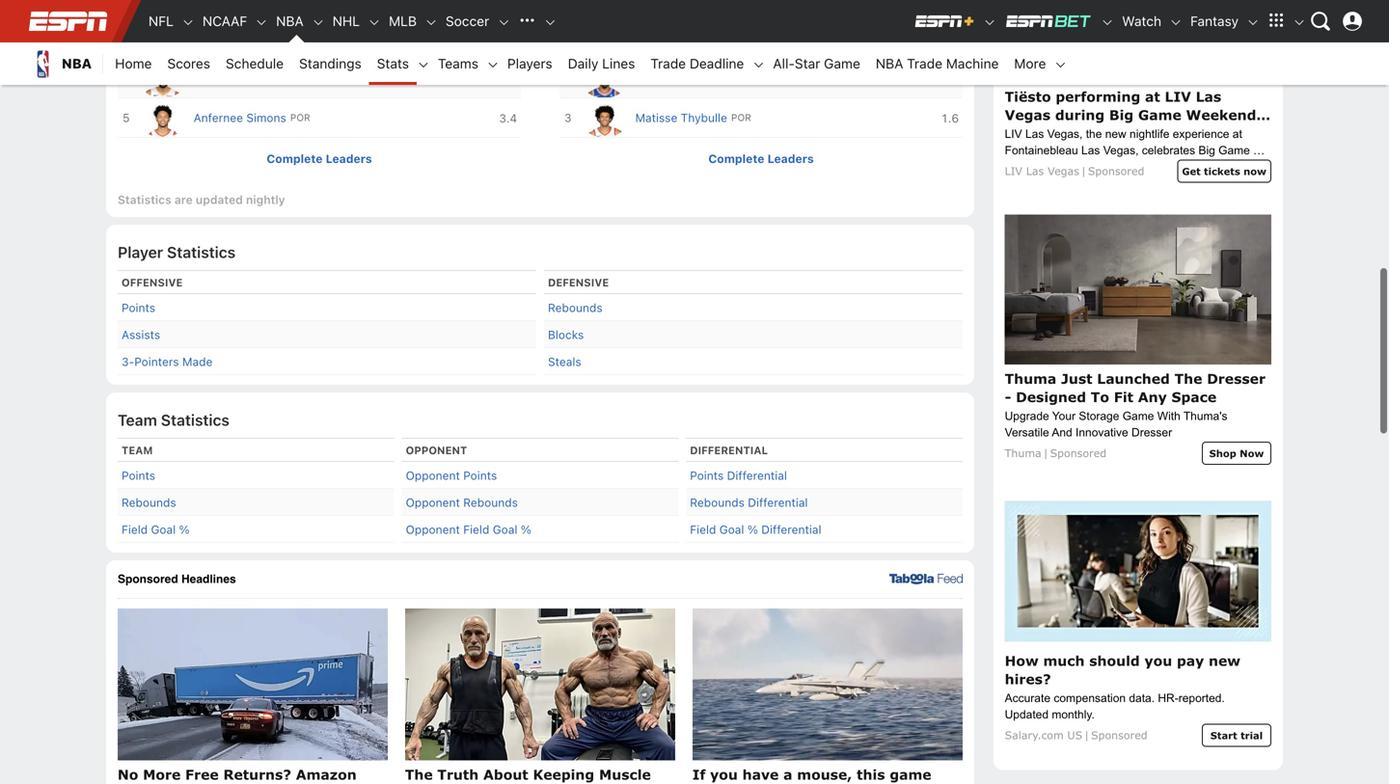 Task type: vqa. For each thing, say whether or not it's contained in the screenshot.


Task type: describe. For each thing, give the bounding box(es) containing it.
complete for matisse thybulle
[[709, 152, 765, 166]]

3.5 for george
[[499, 33, 517, 46]]

3 for paul george
[[123, 32, 130, 46]]

differential up points differential link
[[690, 445, 768, 457]]

3 for kawhi leonard
[[565, 32, 572, 46]]

salary.com
[[1005, 729, 1064, 742]]

all-star game link
[[766, 42, 868, 85]]

statistics for team statistics
[[161, 411, 230, 430]]

rebounds up opponent field goal % link
[[463, 496, 518, 510]]

differential down rebounds differential
[[762, 523, 822, 537]]

kawhi
[[636, 32, 668, 46]]

home
[[115, 55, 152, 71]]

shop now button
[[1202, 442, 1272, 465]]

3 for cj mccollum
[[123, 72, 130, 85]]

anfernee simons link
[[140, 99, 286, 137]]

player
[[118, 243, 163, 262]]

you inside how much should you pay new hires? accurate compensation data. hr-reported. updated monthly. salary.com us | sponsored
[[1145, 653, 1173, 669]]

espn bet image
[[1101, 16, 1115, 29]]

opponent for opponent field goal %
[[406, 523, 460, 537]]

rebounds up field goal % at the left of page
[[122, 496, 176, 510]]

how much should you pay new hires? accurate compensation data. hr-reported. updated monthly. salary.com us | sponsored
[[1005, 653, 1241, 742]]

anfernee simons
[[194, 111, 286, 125]]

if you have a mouse, this game link
[[693, 766, 963, 785]]

big inside the tiësto performing at liv las vegas during big game weekend on saturday, february 10th
[[1110, 107, 1134, 123]]

pointers
[[134, 355, 179, 369]]

more espn image
[[1293, 16, 1307, 29]]

designed
[[1016, 389, 1087, 405]]

stats link
[[369, 42, 417, 85]]

no more free returns? amazon link
[[118, 766, 388, 785]]

saturday, inside the tiësto performing at liv las vegas during big game weekend on saturday, february 10th
[[1029, 125, 1102, 141]]

opponent rebounds link
[[406, 496, 518, 510]]

soccer link
[[438, 0, 497, 42]]

liv inside the tiësto performing at liv las vegas during big game weekend on saturday, february 10th
[[1165, 88, 1192, 105]]

players
[[508, 55, 553, 71]]

weekend inside the tiësto performing at liv las vegas during big game weekend on saturday, february 10th
[[1187, 107, 1257, 123]]

espn+ image
[[914, 14, 976, 29]]

cj mccollum image
[[140, 64, 186, 98]]

paul george image
[[140, 24, 186, 58]]

how
[[1005, 653, 1039, 669]]

fantasy link
[[1183, 0, 1247, 42]]

espn bet image
[[1005, 14, 1094, 29]]

schedule
[[226, 55, 284, 71]]

10th inside the tiësto performing at liv las vegas during big game weekend on saturday, february 10th
[[1179, 125, 1214, 141]]

watch
[[1123, 13, 1162, 29]]

with
[[1158, 410, 1181, 423]]

nfl
[[149, 13, 174, 29]]

on inside the tiësto performing at liv las vegas during big game weekend on saturday, february 10th
[[1005, 125, 1024, 141]]

paul george link
[[140, 19, 260, 58]]

espn plus image
[[984, 16, 997, 29]]

more image
[[1054, 58, 1068, 72]]

nba trade machine link
[[868, 42, 1007, 85]]

matisse thybulle
[[636, 111, 728, 125]]

a
[[784, 767, 793, 783]]

opponent field goal % link
[[406, 523, 532, 537]]

differential up rebounds differential
[[727, 469, 787, 483]]

complete for anfernee simons
[[267, 152, 323, 166]]

shop now
[[1210, 448, 1264, 459]]

points link for player
[[122, 301, 155, 315]]

accurate
[[1005, 692, 1051, 705]]

1 thuma from the top
[[1005, 371, 1057, 387]]

goal for field goal % differential
[[720, 523, 744, 537]]

february inside liv las vegas, the new nightlife experience at fontainebleau las vegas, celebrates big game weekend with tiësto on saturday, february 10th liv las vegas | sponsored
[[1183, 160, 1229, 173]]

1 vertical spatial dresser
[[1132, 426, 1173, 439]]

opponent for opponent points
[[406, 469, 460, 483]]

new inside how much should you pay new hires? accurate compensation data. hr-reported. updated monthly. salary.com us | sponsored
[[1209, 653, 1241, 669]]

get tickets now button
[[1178, 160, 1272, 183]]

5
[[123, 111, 130, 125]]

points up field goal % at the left of page
[[122, 469, 155, 483]]

game inside liv las vegas, the new nightlife experience at fontainebleau las vegas, celebrates big game weekend with tiësto on saturday, february 10th liv las vegas | sponsored
[[1219, 144, 1250, 157]]

the
[[1086, 127, 1102, 140]]

this
[[857, 767, 885, 783]]

por for thybulle
[[731, 112, 752, 123]]

daily lines link
[[560, 42, 643, 85]]

celebrates
[[1142, 144, 1196, 157]]

stats image
[[417, 58, 430, 72]]

teams
[[438, 55, 479, 71]]

1.6 for thybulle
[[941, 112, 959, 125]]

more sports image
[[544, 16, 557, 29]]

opponent points
[[406, 469, 497, 483]]

ncaaf link
[[195, 0, 255, 42]]

fontainebleau
[[1005, 144, 1079, 157]]

experience
[[1173, 127, 1230, 140]]

assists link
[[122, 328, 160, 342]]

more espn image
[[1262, 7, 1291, 36]]

1.6 for melton
[[941, 72, 959, 86]]

truth
[[438, 767, 479, 783]]

10th inside liv las vegas, the new nightlife experience at fontainebleau las vegas, celebrates big game weekend with tiësto on saturday, february 10th liv las vegas | sponsored
[[1233, 160, 1255, 173]]

nightlife
[[1130, 127, 1170, 140]]

shop
[[1210, 448, 1237, 459]]

start
[[1211, 730, 1238, 741]]

all-
[[773, 55, 795, 71]]

hires?
[[1005, 671, 1051, 688]]

blocks link
[[548, 328, 584, 342]]

anfernee simons image
[[140, 103, 186, 137]]

team for team statistics
[[118, 411, 157, 430]]

offensive
[[122, 277, 183, 289]]

february inside the tiësto performing at liv las vegas during big game weekend on saturday, february 10th
[[1107, 125, 1175, 141]]

1 horizontal spatial rebounds link
[[548, 301, 603, 315]]

2 goal from the left
[[493, 523, 518, 537]]

espn more sports home page image
[[513, 7, 542, 36]]

points up assists link
[[122, 301, 155, 315]]

2 vertical spatial liv
[[1005, 165, 1023, 178]]

watch link
[[1115, 0, 1170, 42]]

headlines
[[181, 573, 236, 586]]

saturday, inside liv las vegas, the new nightlife experience at fontainebleau las vegas, celebrates big game weekend with tiësto on saturday, february 10th liv las vegas | sponsored
[[1131, 160, 1180, 173]]

matisse
[[636, 111, 678, 125]]

deadline
[[690, 55, 744, 71]]

steals
[[548, 355, 582, 369]]

teams link
[[430, 42, 486, 85]]

no
[[118, 767, 138, 783]]

nfl link
[[141, 0, 181, 42]]

standings
[[299, 55, 362, 71]]

de'anthony melton link
[[581, 59, 739, 98]]

kawhi leonard image
[[581, 24, 628, 58]]

cj
[[194, 72, 208, 85]]

points up opponent rebounds link
[[463, 469, 497, 483]]

innovative
[[1076, 426, 1129, 439]]

kawhi leonard link
[[581, 19, 715, 58]]

2 trade from the left
[[907, 55, 943, 71]]

points differential link
[[690, 469, 787, 483]]

sponsored link for compensation
[[1092, 729, 1148, 742]]

vegas inside liv las vegas, the new nightlife experience at fontainebleau las vegas, celebrates big game weekend with tiësto on saturday, february 10th liv las vegas | sponsored
[[1048, 165, 1080, 178]]

start trial
[[1211, 730, 1263, 741]]

rebounds down defensive
[[548, 301, 603, 315]]

las down fontainebleau
[[1027, 165, 1044, 178]]

2 horizontal spatial nba
[[876, 55, 904, 71]]

lac for george
[[264, 33, 283, 44]]

differential up field goal % differential link
[[748, 496, 808, 510]]

muscle
[[599, 767, 651, 783]]

profile management image
[[1343, 12, 1363, 31]]

sponsored headlines
[[118, 573, 236, 586]]

you inside if you have a mouse, this game
[[710, 767, 738, 783]]

paul
[[194, 32, 217, 46]]

with
[[1057, 160, 1078, 173]]

opponent points link
[[406, 469, 497, 483]]

global navigation element
[[19, 0, 1370, 42]]

mlb link
[[381, 0, 425, 42]]

liv las vegas, the new nightlife experience at fontainebleau las vegas, celebrates big game weekend with tiësto on saturday, february 10th liv las vegas | sponsored
[[1005, 127, 1255, 178]]

made
[[182, 355, 213, 369]]

simons
[[246, 111, 286, 125]]

de'anthony melton image
[[581, 64, 628, 98]]

star
[[795, 55, 821, 71]]

1 vertical spatial liv
[[1005, 127, 1023, 140]]

matisse thybulle link
[[581, 99, 728, 137]]

3 for matisse thybulle
[[565, 111, 572, 125]]

leaders for simons
[[326, 152, 372, 166]]

more inside no more free returns? amazon
[[143, 767, 181, 783]]

tiësto inside the tiësto performing at liv las vegas during big game weekend on saturday, february 10th
[[1005, 88, 1051, 105]]

thybulle
[[681, 111, 728, 125]]



Task type: locate. For each thing, give the bounding box(es) containing it.
2 complete leaders from the left
[[709, 152, 814, 166]]

0 vertical spatial weekend
[[1187, 107, 1257, 123]]

dresser down with
[[1132, 426, 1173, 439]]

1 vertical spatial weekend
[[1005, 160, 1054, 173]]

1 vertical spatial statistics
[[167, 243, 236, 262]]

us
[[1068, 729, 1083, 742]]

complete down thybulle on the top of the page
[[709, 152, 765, 166]]

1 horizontal spatial the
[[1175, 371, 1203, 387]]

1 goal from the left
[[151, 523, 176, 537]]

1 complete leaders from the left
[[267, 152, 372, 166]]

matisse thybulle image
[[581, 103, 628, 137]]

1 1.6 from the top
[[941, 33, 959, 46]]

por for simons
[[290, 112, 310, 123]]

1 vertical spatial more
[[143, 767, 181, 783]]

vegas inside the tiësto performing at liv las vegas during big game weekend on saturday, february 10th
[[1005, 107, 1051, 123]]

versatile
[[1005, 426, 1050, 439]]

rebounds down points differential
[[690, 496, 745, 510]]

0 vertical spatial 10th
[[1179, 125, 1214, 141]]

1 horizontal spatial at
[[1233, 127, 1243, 140]]

0 vertical spatial at
[[1146, 88, 1161, 105]]

weekend down fontainebleau
[[1005, 160, 1054, 173]]

0 horizontal spatial you
[[710, 767, 738, 783]]

1.6 down nba trade machine
[[941, 72, 959, 86]]

1 3.5 from the top
[[499, 33, 517, 46]]

1 vertical spatial points link
[[122, 469, 155, 483]]

1 horizontal spatial complete leaders
[[709, 152, 814, 166]]

complete leaders link down simons
[[267, 152, 372, 166]]

0 vertical spatial february
[[1107, 125, 1175, 141]]

new right 'the'
[[1106, 127, 1127, 140]]

points up rebounds differential link
[[690, 469, 724, 483]]

monthly.
[[1052, 708, 1095, 721]]

1 horizontal spatial goal
[[493, 523, 518, 537]]

ncaaf image
[[255, 16, 268, 29]]

just
[[1062, 371, 1093, 387]]

0 vertical spatial points link
[[122, 301, 155, 315]]

0 vertical spatial rebounds link
[[548, 301, 603, 315]]

rebounds link
[[548, 301, 603, 315], [122, 496, 176, 510]]

trial
[[1241, 730, 1263, 741]]

nba right all-star game
[[876, 55, 904, 71]]

on down the tiësto performing at liv las vegas during big game weekend on saturday, february 10th
[[1115, 160, 1128, 173]]

february up celebrates
[[1107, 125, 1175, 141]]

complete leaders down simons
[[267, 152, 372, 166]]

vegas up fontainebleau
[[1005, 107, 1051, 123]]

vegas, down nightlife
[[1104, 144, 1139, 157]]

0 vertical spatial the
[[1175, 371, 1203, 387]]

sponsored link for fit
[[1051, 447, 1107, 460]]

0 horizontal spatial at
[[1146, 88, 1161, 105]]

3.4
[[499, 112, 517, 125]]

the up space at the right of the page
[[1175, 371, 1203, 387]]

rebounds link up field goal % at the left of page
[[122, 496, 176, 510]]

2 horizontal spatial field
[[690, 523, 716, 537]]

2 3.5 from the top
[[499, 72, 517, 86]]

1 horizontal spatial lac
[[719, 33, 738, 44]]

1 horizontal spatial dresser
[[1207, 371, 1266, 387]]

| right with
[[1082, 165, 1086, 178]]

points link for team
[[122, 469, 155, 483]]

watch image
[[1170, 16, 1183, 29]]

1 lac from the left
[[264, 33, 283, 44]]

0 vertical spatial new
[[1106, 127, 1127, 140]]

big inside liv las vegas, the new nightlife experience at fontainebleau las vegas, celebrates big game weekend with tiësto on saturday, february 10th liv las vegas | sponsored
[[1199, 144, 1216, 157]]

% for field goal %
[[179, 523, 190, 537]]

0 vertical spatial saturday,
[[1029, 125, 1102, 141]]

3.5 down the teams image
[[499, 72, 517, 86]]

liv up experience
[[1165, 88, 1192, 105]]

soccer
[[446, 13, 490, 29]]

the truth about keeping muscle
[[405, 767, 651, 785]]

fit
[[1114, 389, 1134, 405]]

amazon
[[296, 767, 357, 783]]

field down rebounds differential link
[[690, 523, 716, 537]]

1 points link from the top
[[122, 301, 155, 315]]

1 horizontal spatial more
[[1015, 55, 1046, 71]]

at inside the tiësto performing at liv las vegas during big game weekend on saturday, february 10th
[[1146, 88, 1161, 105]]

| inside thuma just launched the dresser - designed to fit any space upgrade your storage game with thuma's versatile and innovative dresser thuma | sponsored
[[1044, 447, 1049, 460]]

nhl image
[[368, 16, 381, 29]]

0 horizontal spatial complete
[[267, 152, 323, 166]]

3 goal from the left
[[720, 523, 744, 537]]

0 vertical spatial vegas,
[[1048, 127, 1083, 140]]

0 horizontal spatial complete leaders
[[267, 152, 372, 166]]

tiësto performing at liv las vegas during big game weekend on saturday, february 10th
[[1005, 88, 1257, 141]]

1 horizontal spatial complete leaders link
[[709, 152, 814, 166]]

nfl image
[[181, 16, 195, 29]]

0 horizontal spatial weekend
[[1005, 160, 1054, 173]]

3 for de'anthony melton
[[565, 72, 572, 85]]

you right if
[[710, 767, 738, 783]]

game inside all-star game link
[[824, 55, 861, 71]]

1.6 for leonard
[[941, 33, 959, 46]]

0 vertical spatial tiësto
[[1005, 88, 1051, 105]]

2 vertical spatial sponsored link
[[1092, 729, 1148, 742]]

0 horizontal spatial goal
[[151, 523, 176, 537]]

thuma down versatile
[[1005, 447, 1042, 460]]

de'anthony melton
[[636, 72, 739, 85]]

2 complete leaders link from the left
[[709, 152, 814, 166]]

por right thybulle on the top of the page
[[731, 112, 752, 123]]

2 field from the left
[[463, 523, 490, 537]]

3 up the daily
[[565, 32, 572, 46]]

1 vertical spatial you
[[710, 767, 738, 783]]

sponsored link down and on the right bottom
[[1051, 447, 1107, 460]]

complete leaders down thybulle on the top of the page
[[709, 152, 814, 166]]

now
[[1244, 165, 1267, 177]]

1 vertical spatial thuma
[[1005, 447, 1042, 460]]

launched
[[1098, 371, 1170, 387]]

get tickets now
[[1182, 165, 1267, 177]]

0 horizontal spatial field
[[122, 523, 148, 537]]

0 horizontal spatial por
[[290, 112, 310, 123]]

trade down the espn+ image
[[907, 55, 943, 71]]

1 horizontal spatial new
[[1209, 653, 1241, 669]]

opponent for opponent
[[406, 445, 467, 457]]

complete leaders for anfernee simons
[[267, 152, 372, 166]]

field for field goal % differential
[[690, 523, 716, 537]]

3.5 for mccollum
[[499, 72, 517, 86]]

complete down simons
[[267, 152, 323, 166]]

trade deadline link
[[643, 42, 752, 85]]

4 opponent from the top
[[406, 523, 460, 537]]

1 horizontal spatial nba link
[[268, 0, 311, 42]]

weekend
[[1187, 107, 1257, 123], [1005, 160, 1054, 173]]

goal for field goal %
[[151, 523, 176, 537]]

nba left home
[[62, 55, 92, 71]]

sponsored inside thuma just launched the dresser - designed to fit any space upgrade your storage game with thuma's versatile and innovative dresser thuma | sponsored
[[1051, 447, 1107, 460]]

1 complete leaders link from the left
[[267, 152, 372, 166]]

trade deadline
[[651, 55, 744, 71]]

vegas
[[1005, 107, 1051, 123], [1048, 165, 1080, 178]]

1 horizontal spatial on
[[1115, 160, 1128, 173]]

trade up de'anthony
[[651, 55, 686, 71]]

points link up assists link
[[122, 301, 155, 315]]

get
[[1182, 165, 1201, 177]]

tiësto inside liv las vegas, the new nightlife experience at fontainebleau las vegas, celebrates big game weekend with tiësto on saturday, february 10th liv las vegas | sponsored
[[1081, 160, 1112, 173]]

2 leaders from the left
[[768, 152, 814, 166]]

1 vertical spatial big
[[1199, 144, 1216, 157]]

thuma up "designed"
[[1005, 371, 1057, 387]]

points
[[122, 301, 155, 315], [122, 469, 155, 483], [463, 469, 497, 483], [690, 469, 724, 483]]

home link
[[107, 42, 160, 85]]

1 vertical spatial |
[[1044, 447, 1049, 460]]

rebounds differential
[[690, 496, 808, 510]]

nba link right george
[[268, 0, 311, 42]]

team down 3-
[[118, 411, 157, 430]]

0 vertical spatial 1.6
[[941, 33, 959, 46]]

1 horizontal spatial nba
[[276, 13, 304, 29]]

paul george
[[194, 32, 260, 46]]

2 vertical spatial |
[[1085, 729, 1090, 742]]

2 vertical spatial statistics
[[161, 411, 230, 430]]

1 horizontal spatial field
[[463, 523, 490, 537]]

0 horizontal spatial complete leaders link
[[267, 152, 372, 166]]

sponsored down field goal % at the left of page
[[118, 573, 178, 586]]

new inside liv las vegas, the new nightlife experience at fontainebleau las vegas, celebrates big game weekend with tiësto on saturday, february 10th liv las vegas | sponsored
[[1106, 127, 1127, 140]]

% for field goal % differential
[[748, 523, 758, 537]]

0 vertical spatial sponsored link
[[1088, 165, 1145, 178]]

1 vertical spatial sponsored link
[[1051, 447, 1107, 460]]

0 vertical spatial team
[[118, 411, 157, 430]]

1 vertical spatial saturday,
[[1131, 160, 1180, 173]]

big down experience
[[1199, 144, 1216, 157]]

lac up "deadline"
[[719, 33, 738, 44]]

steals link
[[548, 355, 582, 369]]

2 % from the left
[[521, 523, 532, 537]]

goal up sponsored headlines
[[151, 523, 176, 537]]

sponsored
[[1088, 165, 1145, 178], [1051, 447, 1107, 460], [118, 573, 178, 586], [1092, 729, 1148, 742]]

1 vertical spatial 10th
[[1233, 160, 1255, 173]]

tiësto right with
[[1081, 160, 1112, 173]]

opponent up opponent rebounds link
[[406, 469, 460, 483]]

1 field from the left
[[122, 523, 148, 537]]

and
[[1052, 426, 1073, 439]]

las down 'the'
[[1082, 144, 1101, 157]]

las
[[1196, 88, 1222, 105], [1026, 127, 1044, 140], [1082, 144, 1101, 157], [1027, 165, 1044, 178]]

luka doncic image
[[140, 0, 186, 19]]

statistics for player statistics
[[167, 243, 236, 262]]

10th up celebrates
[[1179, 125, 1214, 141]]

more left more 'image'
[[1015, 55, 1046, 71]]

3 1.6 from the top
[[941, 112, 959, 125]]

2 lac from the left
[[719, 33, 738, 44]]

big down performing
[[1110, 107, 1134, 123]]

team for team
[[122, 445, 153, 457]]

the truth about keeping muscle link
[[405, 766, 675, 785]]

lines
[[602, 55, 635, 71]]

nba
[[276, 13, 304, 29], [62, 55, 92, 71], [876, 55, 904, 71]]

george
[[220, 32, 260, 46]]

1 vertical spatial at
[[1233, 127, 1243, 140]]

opponent field goal %
[[406, 523, 532, 537]]

trade
[[651, 55, 686, 71], [907, 55, 943, 71]]

game
[[890, 767, 932, 783]]

field goal %
[[122, 523, 190, 537]]

pay
[[1177, 653, 1205, 669]]

0 vertical spatial statistics
[[118, 193, 171, 207]]

reported.
[[1179, 692, 1225, 705]]

saturday, down during
[[1029, 125, 1102, 141]]

statistics down made
[[161, 411, 230, 430]]

0 horizontal spatial lac
[[264, 33, 283, 44]]

sponsored link down 'the'
[[1088, 165, 1145, 178]]

start trial button
[[1202, 724, 1272, 747]]

| inside how much should you pay new hires? accurate compensation data. hr-reported. updated monthly. salary.com us | sponsored
[[1085, 729, 1090, 742]]

3
[[123, 32, 130, 46], [565, 32, 572, 46], [123, 72, 130, 85], [565, 72, 572, 85], [565, 111, 572, 125]]

tiësto down more link on the right top of the page
[[1005, 88, 1051, 105]]

nba left nba icon
[[276, 13, 304, 29]]

0 horizontal spatial dresser
[[1132, 426, 1173, 439]]

1 vertical spatial 3.5
[[499, 72, 517, 86]]

0 horizontal spatial tiësto
[[1005, 88, 1051, 105]]

trade deadline image
[[752, 58, 766, 72]]

opponent rebounds
[[406, 496, 518, 510]]

new
[[1106, 127, 1127, 140], [1209, 653, 1241, 669]]

0 vertical spatial |
[[1082, 165, 1086, 178]]

| inside liv las vegas, the new nightlife experience at fontainebleau las vegas, celebrates big game weekend with tiësto on saturday, february 10th liv las vegas | sponsored
[[1082, 165, 1086, 178]]

team down team statistics
[[122, 445, 153, 457]]

fantasy image
[[1247, 16, 1260, 29]]

dresser up space at the right of the page
[[1207, 371, 1266, 387]]

1 horizontal spatial 10th
[[1233, 160, 1255, 173]]

opponent down opponent points link
[[406, 496, 460, 510]]

3 field from the left
[[690, 523, 716, 537]]

3 down home
[[123, 72, 130, 85]]

the inside the truth about keeping muscle
[[405, 767, 433, 783]]

at
[[1146, 88, 1161, 105], [1233, 127, 1243, 140]]

0 vertical spatial on
[[1005, 125, 1024, 141]]

1 por from the left
[[290, 112, 310, 123]]

game down any
[[1123, 410, 1155, 423]]

1 vertical spatial february
[[1183, 160, 1229, 173]]

february
[[1107, 125, 1175, 141], [1183, 160, 1229, 173]]

more link
[[1007, 42, 1054, 85]]

3-
[[122, 355, 134, 369]]

3 opponent from the top
[[406, 496, 460, 510]]

1 horizontal spatial trade
[[907, 55, 943, 71]]

keeping
[[533, 767, 595, 783]]

nba image
[[311, 16, 325, 29]]

game inside thuma just launched the dresser - designed to fit any space upgrade your storage game with thuma's versatile and innovative dresser thuma | sponsored
[[1123, 410, 1155, 423]]

0 horizontal spatial big
[[1110, 107, 1134, 123]]

hr-
[[1158, 692, 1179, 705]]

field goal % differential link
[[690, 523, 822, 537]]

1 horizontal spatial vegas,
[[1104, 144, 1139, 157]]

sponsored inside how much should you pay new hires? accurate compensation data. hr-reported. updated monthly. salary.com us | sponsored
[[1092, 729, 1148, 742]]

at up nightlife
[[1146, 88, 1161, 105]]

0 horizontal spatial on
[[1005, 125, 1024, 141]]

statistics
[[118, 193, 171, 207], [167, 243, 236, 262], [161, 411, 230, 430]]

opponent
[[406, 445, 467, 457], [406, 469, 460, 483], [406, 496, 460, 510], [406, 523, 460, 537]]

game right star
[[824, 55, 861, 71]]

vegas down fontainebleau
[[1048, 165, 1080, 178]]

2 1.6 from the top
[[941, 72, 959, 86]]

2 thuma from the top
[[1005, 447, 1042, 460]]

complete leaders link for simons
[[267, 152, 372, 166]]

0 horizontal spatial february
[[1107, 125, 1175, 141]]

0 horizontal spatial leaders
[[326, 152, 372, 166]]

you left pay
[[1145, 653, 1173, 669]]

opponent down opponent rebounds link
[[406, 523, 460, 537]]

nba trade machine
[[876, 55, 999, 71]]

nba link left home link
[[19, 42, 103, 85]]

0 horizontal spatial 10th
[[1179, 125, 1214, 141]]

complete leaders link for thybulle
[[709, 152, 814, 166]]

on
[[1005, 125, 1024, 141], [1115, 160, 1128, 173]]

3 % from the left
[[748, 523, 758, 537]]

0 horizontal spatial rebounds link
[[122, 496, 176, 510]]

teams image
[[486, 58, 500, 72]]

sponsored inside liv las vegas, the new nightlife experience at fontainebleau las vegas, celebrates big game weekend with tiësto on saturday, february 10th liv las vegas | sponsored
[[1088, 165, 1145, 178]]

sponsored down 'the'
[[1088, 165, 1145, 178]]

new right pay
[[1209, 653, 1241, 669]]

kawhi leonard
[[636, 32, 715, 46]]

any
[[1139, 389, 1167, 405]]

1.6
[[941, 33, 959, 46], [941, 72, 959, 86], [941, 112, 959, 125]]

data.
[[1129, 692, 1155, 705]]

complete leaders link down thybulle on the top of the page
[[709, 152, 814, 166]]

0 horizontal spatial vegas,
[[1048, 127, 1083, 140]]

1 vertical spatial team
[[122, 445, 153, 457]]

liv down fontainebleau
[[1005, 165, 1023, 178]]

1 horizontal spatial por
[[731, 112, 752, 123]]

sponsored down data.
[[1092, 729, 1148, 742]]

goal down rebounds differential link
[[720, 523, 744, 537]]

field goal % link
[[122, 523, 190, 537]]

1 vertical spatial 1.6
[[941, 72, 959, 86]]

2 complete from the left
[[709, 152, 765, 166]]

de'anthony
[[636, 72, 698, 85]]

now
[[1240, 448, 1264, 459]]

3 up home
[[123, 32, 130, 46]]

lac down ncaaf image
[[264, 33, 283, 44]]

complete leaders for matisse thybulle
[[709, 152, 814, 166]]

1 vertical spatial the
[[405, 767, 433, 783]]

game up the get tickets now
[[1219, 144, 1250, 157]]

anfernee
[[194, 111, 243, 125]]

3 left 'matisse thybulle' image
[[565, 111, 572, 125]]

on inside liv las vegas, the new nightlife experience at fontainebleau las vegas, celebrates big game weekend with tiësto on saturday, february 10th liv las vegas | sponsored
[[1115, 160, 1128, 173]]

1.6 down the espn+ image
[[941, 33, 959, 46]]

more right no
[[143, 767, 181, 783]]

schedule link
[[218, 42, 292, 85]]

las inside the tiësto performing at liv las vegas during big game weekend on saturday, february 10th
[[1196, 88, 1222, 105]]

nba inside global navigation element
[[276, 13, 304, 29]]

opponent for opponent rebounds
[[406, 496, 460, 510]]

0 vertical spatial 3.5
[[499, 33, 517, 46]]

3-pointers made
[[122, 355, 213, 369]]

1 horizontal spatial weekend
[[1187, 107, 1257, 123]]

you
[[1145, 653, 1173, 669], [710, 767, 738, 783]]

10th right get
[[1233, 160, 1255, 173]]

field goal % differential
[[690, 523, 822, 537]]

| right us
[[1085, 729, 1090, 742]]

february down experience
[[1183, 160, 1229, 173]]

1 horizontal spatial tiësto
[[1081, 160, 1112, 173]]

are
[[175, 193, 193, 207]]

1 vertical spatial rebounds link
[[122, 496, 176, 510]]

rebounds
[[548, 301, 603, 315], [122, 496, 176, 510], [463, 496, 518, 510], [690, 496, 745, 510]]

ncaaf
[[203, 13, 247, 29]]

1 vertical spatial new
[[1209, 653, 1241, 669]]

1 horizontal spatial february
[[1183, 160, 1229, 173]]

2 horizontal spatial goal
[[720, 523, 744, 537]]

1 horizontal spatial big
[[1199, 144, 1216, 157]]

cj mccollum link
[[140, 59, 266, 98]]

game up nightlife
[[1139, 107, 1182, 123]]

soccer image
[[497, 16, 511, 29]]

2 points link from the top
[[122, 469, 155, 483]]

tickets
[[1204, 165, 1241, 177]]

0 horizontal spatial new
[[1106, 127, 1127, 140]]

scores link
[[160, 42, 218, 85]]

1 % from the left
[[179, 523, 190, 537]]

1 horizontal spatial leaders
[[768, 152, 814, 166]]

player statistics
[[118, 243, 236, 262]]

0 horizontal spatial nba
[[62, 55, 92, 71]]

thuma just launched the dresser - designed to fit any space upgrade your storage game with thuma's versatile and innovative dresser thuma | sponsored
[[1005, 371, 1266, 460]]

saturday, down celebrates
[[1131, 160, 1180, 173]]

weekend inside liv las vegas, the new nightlife experience at fontainebleau las vegas, celebrates big game weekend with tiësto on saturday, february 10th liv las vegas | sponsored
[[1005, 160, 1054, 173]]

vegas, down during
[[1048, 127, 1083, 140]]

2 horizontal spatial %
[[748, 523, 758, 537]]

game inside the tiësto performing at liv las vegas during big game weekend on saturday, february 10th
[[1139, 107, 1182, 123]]

las up fontainebleau
[[1026, 127, 1044, 140]]

blocks
[[548, 328, 584, 342]]

1 leaders from the left
[[326, 152, 372, 166]]

the left truth
[[405, 767, 433, 783]]

0 vertical spatial you
[[1145, 653, 1173, 669]]

your
[[1053, 410, 1076, 423]]

1 vertical spatial tiësto
[[1081, 160, 1112, 173]]

1 opponent from the top
[[406, 445, 467, 457]]

3.5 down soccer icon
[[499, 33, 517, 46]]

1 complete from the left
[[267, 152, 323, 166]]

field down opponent rebounds link
[[463, 523, 490, 537]]

rebounds link down defensive
[[548, 301, 603, 315]]

points differential
[[690, 469, 787, 483]]

statistics down 'statistics are updated nightly'
[[167, 243, 236, 262]]

0 horizontal spatial nba link
[[19, 42, 103, 85]]

sponsored link for fontainebleau
[[1088, 165, 1145, 178]]

sponsored link down data.
[[1092, 729, 1148, 742]]

lac for leonard
[[719, 33, 738, 44]]

1 horizontal spatial you
[[1145, 653, 1173, 669]]

opponent up opponent points
[[406, 445, 467, 457]]

mlb image
[[425, 16, 438, 29]]

goal down opponent rebounds link
[[493, 523, 518, 537]]

2 opponent from the top
[[406, 469, 460, 483]]

3 down the daily
[[565, 72, 572, 85]]

have
[[743, 767, 779, 783]]

1 trade from the left
[[651, 55, 686, 71]]

0 horizontal spatial trade
[[651, 55, 686, 71]]

statistics left the are
[[118, 193, 171, 207]]

performing
[[1056, 88, 1141, 105]]

weekend up experience
[[1187, 107, 1257, 123]]

team
[[118, 411, 157, 430], [122, 445, 153, 457]]

at inside liv las vegas, the new nightlife experience at fontainebleau las vegas, celebrates big game weekend with tiësto on saturday, february 10th liv las vegas | sponsored
[[1233, 127, 1243, 140]]

saturday,
[[1029, 125, 1102, 141], [1131, 160, 1180, 173]]

1 vertical spatial vegas
[[1048, 165, 1080, 178]]

the inside thuma just launched the dresser - designed to fit any space upgrade your storage game with thuma's versatile and innovative dresser thuma | sponsored
[[1175, 371, 1203, 387]]

1.6 down nba trade machine link
[[941, 112, 959, 125]]

2 vertical spatial 1.6
[[941, 112, 959, 125]]

field for field goal %
[[122, 523, 148, 537]]

leaders for thybulle
[[768, 152, 814, 166]]

1 vertical spatial vegas,
[[1104, 144, 1139, 157]]

1 vertical spatial on
[[1115, 160, 1128, 173]]

upgrade
[[1005, 410, 1050, 423]]

2 por from the left
[[731, 112, 752, 123]]

0 vertical spatial more
[[1015, 55, 1046, 71]]



